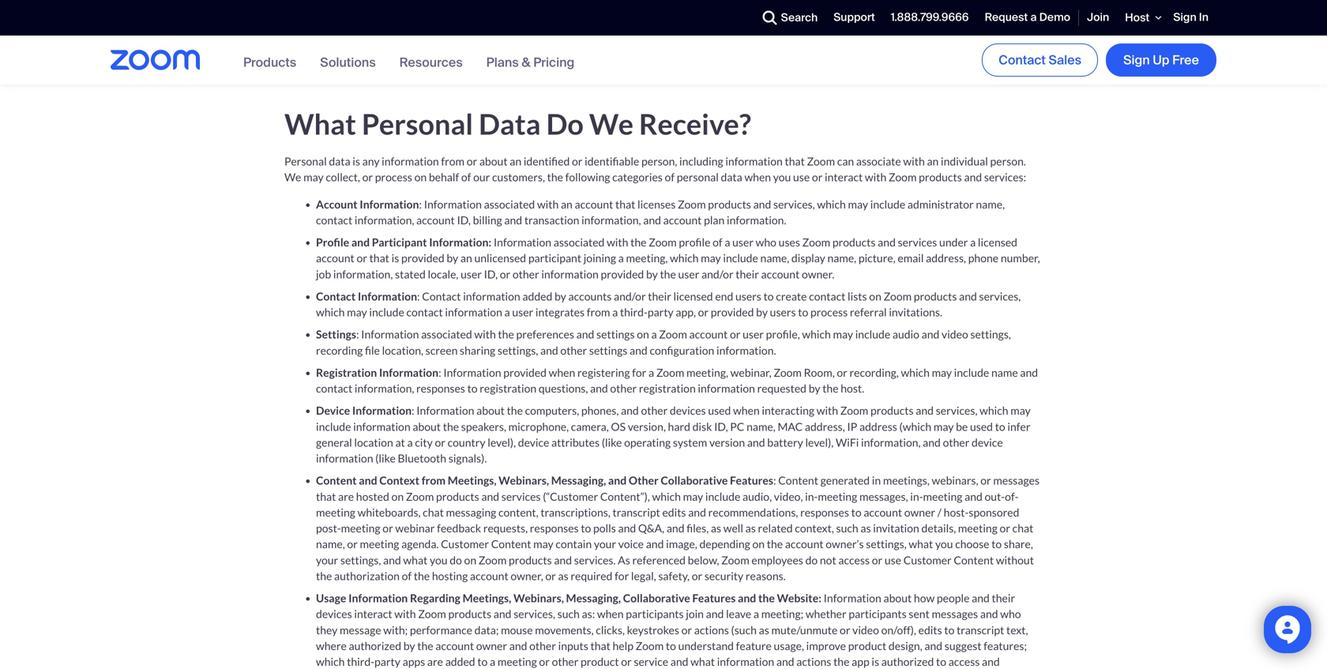 Task type: vqa. For each thing, say whether or not it's contained in the screenshot.
when inside : Information about the computers, phones, and other devices used when interacting with Zoom products and services, which may include information about the speakers, microphone, camera, OS version, hard disk ID, PC name, MAC address, IP address (which may be used to infer general location at a city or country level), device attributes (like operating system version and battery level), WiFi information, and other device information (like Bluetooth signals).
yes



Task type: locate. For each thing, give the bounding box(es) containing it.
contact down locale,
[[422, 290, 461, 303]]

1 horizontal spatial (like
[[602, 436, 622, 449]]

0 horizontal spatial transcript
[[613, 506, 660, 519]]

and/or up end
[[702, 267, 734, 281]]

1 horizontal spatial who
[[1001, 607, 1021, 621]]

resources button
[[400, 54, 463, 71]]

1 vertical spatial associated
[[554, 236, 605, 249]]

webinars, down owner,
[[514, 591, 564, 605]]

information. up webinar,
[[717, 344, 776, 357]]

1 horizontal spatial edits
[[919, 623, 942, 637]]

2 horizontal spatial what
[[909, 537, 933, 551]]

movements,
[[535, 623, 594, 637]]

services up "email" in the right of the page
[[898, 236, 937, 249]]

: for device information
[[412, 404, 414, 417]]

may inside personal data is any information from or about an identified or identifiable person, including information that zoom can associate with an individual person. we may collect, or process on behalf of our customers, the following categories of personal data when you use or interact with zoom products and services:
[[303, 170, 324, 184]]

0 horizontal spatial who
[[756, 236, 777, 249]]

the inside : information associated with the preferences and settings on a zoom account or user profile, which may include audio and video settings, recording file location, screen sharing settings, and other settings and configuration information.
[[498, 328, 514, 341]]

usage,
[[774, 639, 804, 653]]

1 vertical spatial is
[[392, 251, 399, 265]]

other down unlicensed
[[513, 267, 539, 281]]

identifiable
[[585, 155, 639, 168]]

1 horizontal spatial address,
[[926, 251, 966, 265]]

: content generated in meetings, webinars, or messages that are hosted on zoom products and services ("customer content"), which may include audio, video, in-meeting messages, in-meeting and out-of- meeting whiteboards, chat messaging content, transcriptions, transcript edits and recommendations, responses to account owner / host-sponsored post-meeting or webinar feedback requests, responses to polls and q&a, and files, as well as related context, such as invitation details, meeting or chat name, or meeting agenda. customer content may contain your voice and image, depending on the account owner's settings, what you choose to share, your settings, and what you do on zoom products and services. as referenced below, zoom employees do not access or use customer content without the authorization of the hosting account owner, or as required for legal, safety, or security reasons.
[[316, 474, 1040, 583]]

1 vertical spatial from
[[587, 305, 610, 319]]

1 horizontal spatial used
[[970, 420, 993, 433]]

1 level), from the left
[[488, 436, 516, 449]]

0 horizontal spatial video
[[853, 623, 879, 637]]

what down understand
[[691, 655, 715, 669]]

may
[[303, 170, 324, 184], [848, 197, 868, 211], [701, 251, 721, 265], [347, 305, 367, 319], [833, 328, 853, 341], [932, 366, 952, 379], [1011, 404, 1031, 417], [934, 420, 954, 433], [683, 490, 703, 503], [533, 537, 554, 551]]

are right apps
[[427, 655, 443, 669]]

phones,
[[581, 404, 619, 417]]

at
[[395, 436, 405, 449]]

transcript inside : content generated in meetings, webinars, or messages that are hosted on zoom products and services ("customer content"), which may include audio, video, in-meeting messages, in-meeting and out-of- meeting whiteboards, chat messaging content, transcriptions, transcript edits and recommendations, responses to account owner / host-sponsored post-meeting or webinar feedback requests, responses to polls and q&a, and files, as well as related context, such as invitation details, meeting or chat name, or meeting agenda. customer content may contain your voice and image, depending on the account owner's settings, what you choose to share, your settings, and what you do on zoom products and services. as referenced below, zoom employees do not access or use customer content without the authorization of the hosting account owner, or as required for legal, safety, or security reasons.
[[613, 506, 660, 519]]

a down : information associated with the preferences and settings on a zoom account or user profile, which may include audio and video settings, recording file location, screen sharing settings, and other settings and configuration information.
[[649, 366, 654, 379]]

a right profile on the top of the page
[[725, 236, 730, 249]]

when up pc
[[733, 404, 760, 417]]

video inside : information associated with the preferences and settings on a zoom account or user profile, which may include audio and video settings, recording file location, screen sharing settings, and other settings and configuration information.
[[942, 328, 969, 341]]

1 vertical spatial added
[[445, 655, 475, 669]]

1 vertical spatial address,
[[805, 420, 845, 433]]

contact down job
[[316, 290, 356, 303]]

2 horizontal spatial associated
[[554, 236, 605, 249]]

1 in- from the left
[[805, 490, 818, 503]]

& right california
[[334, 26, 342, 39]]

meeting, inside information associated with the zoom profile of a user who uses zoom products and services under a licensed account or that is provided by an unlicensed participant joining a meeting, which may include name, display name, picture, email address, phone number, job information, stated locale, user id, or other information provided by the user and/or their account owner.
[[626, 251, 668, 265]]

recommendations,
[[708, 506, 798, 519]]

employees
[[752, 553, 804, 567]]

provided inside : contact information added by accounts and/or their licensed end users to create contact lists on zoom products and services, which may include contact information a user integrates from a third-party app, or provided by users to process referral invitations.
[[711, 305, 754, 319]]

2 participants from the left
[[849, 607, 907, 621]]

0 horizontal spatial services
[[502, 490, 541, 503]]

zoom left can
[[807, 155, 835, 168]]

authorized
[[349, 639, 401, 653], [882, 655, 934, 669]]

features;
[[984, 639, 1027, 653]]

1 horizontal spatial owner
[[905, 506, 936, 519]]

id, inside : information associated with an account that licenses zoom products and services, which may include administrator name, contact information, account id, billing and transaction information, and account plan information.
[[457, 213, 471, 227]]

1 horizontal spatial responses
[[530, 522, 579, 535]]

image,
[[666, 537, 698, 551]]

as up usage information regarding meetings, webinars, messaging, collaborative features and the website:
[[558, 569, 569, 583]]

2 horizontal spatial you
[[936, 537, 953, 551]]

of inside information associated with the zoom profile of a user who uses zoom products and services under a licensed account or that is provided by an unlicensed participant joining a meeting, which may include name, display name, picture, email address, phone number, job information, stated locale, user id, or other information provided by the user and/or their account owner.
[[713, 236, 723, 249]]

feedback
[[437, 522, 481, 535]]

contact information
[[316, 290, 417, 303]]

video down invitations.
[[942, 328, 969, 341]]

a right the leave
[[754, 607, 759, 621]]

other up content"),
[[629, 474, 659, 487]]

from down bluetooth
[[422, 474, 446, 487]]

such inside information about how people and their devices interact with zoom products and services, such as: when participants join and leave a meeting; whether participants sent messages and who they message with; performance data; mouse movements, clicks, keystrokes or actions (such as mute/unmute or video on/off), edits to transcript text, where authorized by the account owner and other inputs that help zoom to understand feature usage, improve product design, and suggest features; which third-party apps are added to a meeting or other product or service and what information and actions the app is authorized to access
[[558, 607, 580, 621]]

by up : contact information added by accounts and/or their licensed end users to create contact lists on zoom products and services, which may include contact information a user integrates from a third-party app, or provided by users to process referral invitations.
[[646, 267, 658, 281]]

meeting,
[[626, 251, 668, 265], [687, 366, 728, 379]]

contact down request a demo "link"
[[999, 52, 1046, 68]]

1 horizontal spatial third-
[[620, 305, 648, 319]]

webinar,
[[731, 366, 772, 379]]

contact
[[999, 52, 1046, 68], [316, 290, 356, 303], [422, 290, 461, 303]]

do
[[546, 107, 584, 141]]

may inside : information associated with an account that licenses zoom products and services, which may include administrator name, contact information, account id, billing and transaction information, and account plan information.
[[848, 197, 868, 211]]

include inside : information provided when registering for a zoom meeting, webinar, zoom room, or recording, which may include name and contact information, responses to registration questions, and other registration information requested by the host.
[[954, 366, 989, 379]]

: inside : information about the computers, phones, and other devices used when interacting with zoom products and services, which may include information about the speakers, microphone, camera, os version, hard disk id, pc name, mac address, ip address (which may be used to infer general location at a city or country level), device attributes (like operating system version and battery level), wifi information, and other device information (like bluetooth signals).
[[412, 404, 414, 417]]

meetings, up the data; on the bottom left
[[463, 591, 511, 605]]

sales
[[1049, 52, 1082, 68]]

an up transaction
[[561, 197, 573, 211]]

1 vertical spatial product
[[581, 655, 619, 669]]

1 registration from the left
[[480, 382, 537, 395]]

1 vertical spatial &
[[522, 54, 531, 71]]

0 horizontal spatial (like
[[375, 452, 396, 465]]

the inside : information provided when registering for a zoom meeting, webinar, zoom room, or recording, which may include name and contact information, responses to registration questions, and other registration information requested by the host.
[[823, 382, 839, 395]]

zoom inside : information associated with the preferences and settings on a zoom account or user profile, which may include audio and video settings, recording file location, screen sharing settings, and other settings and configuration information.
[[659, 328, 687, 341]]

2 vertical spatial you
[[430, 553, 448, 567]]

sign for sign in
[[1174, 10, 1197, 25]]

address, inside : information about the computers, phones, and other devices used when interacting with zoom products and services, which may include information about the speakers, microphone, camera, os version, hard disk id, pc name, mac address, ip address (which may be used to infer general location at a city or country level), device attributes (like operating system version and battery level), wifi information, and other device information (like bluetooth signals).
[[805, 420, 845, 433]]

1 horizontal spatial associated
[[484, 197, 535, 211]]

that down clicks,
[[591, 639, 611, 653]]

that down categories
[[616, 197, 636, 211]]

1 vertical spatial interact
[[354, 607, 392, 621]]

are inside information about how people and their devices interact with zoom products and services, such as: when participants join and leave a meeting; whether participants sent messages and who they message with; performance data; mouse movements, clicks, keystrokes or actions (such as mute/unmute or video on/off), edits to transcript text, where authorized by the account owner and other inputs that help zoom to understand feature usage, improve product design, and suggest features; which third-party apps are added to a meeting or other product or service and what information and actions the app is authorized to access
[[427, 655, 443, 669]]

content"),
[[600, 490, 650, 503]]

pricing
[[534, 54, 575, 71]]

user
[[733, 236, 754, 249], [461, 267, 482, 281], [678, 267, 700, 281], [512, 305, 534, 319], [743, 328, 764, 341]]

sign
[[1174, 10, 1197, 25], [1124, 52, 1150, 68]]

: information associated with the preferences and settings on a zoom account or user profile, which may include audio and video settings, recording file location, screen sharing settings, and other settings and configuration information.
[[316, 328, 1011, 357]]

messaging
[[446, 506, 496, 519]]

information for : information associated with the preferences and settings on a zoom account or user profile, which may include audio and video settings, recording file location, screen sharing settings, and other settings and configuration information.
[[361, 328, 419, 341]]

which inside information about how people and their devices interact with zoom products and services, such as: when participants join and leave a meeting; whether participants sent messages and who they message with; performance data; mouse movements, clicks, keystrokes or actions (such as mute/unmute or video on/off), edits to transcript text, where authorized by the account owner and other inputs that help zoom to understand feature usage, improve product design, and suggest features; which third-party apps are added to a meeting or other product or service and what information and actions the app is authorized to access
[[316, 655, 345, 669]]

services, inside : information about the computers, phones, and other devices used when interacting with zoom products and services, which may include information about the speakers, microphone, camera, os version, hard disk id, pc name, mac address, ip address (which may be used to infer general location at a city or country level), device attributes (like operating system version and battery level), wifi information, and other device information (like bluetooth signals).
[[936, 404, 978, 417]]

bluetooth
[[398, 452, 446, 465]]

added inside information about how people and their devices interact with zoom products and services, such as: when participants join and leave a meeting; whether participants sent messages and who they message with; performance data; mouse movements, clicks, keystrokes or actions (such as mute/unmute or video on/off), edits to transcript text, where authorized by the account owner and other inputs that help zoom to understand feature usage, improve product design, and suggest features; which third-party apps are added to a meeting or other product or service and what information and actions the app is authorized to access
[[445, 655, 475, 669]]

you down details,
[[936, 537, 953, 551]]

design,
[[889, 639, 923, 653]]

contact down account on the left top of page
[[316, 213, 353, 227]]

are inside : content generated in meetings, webinars, or messages that are hosted on zoom products and services ("customer content"), which may include audio, video, in-meeting messages, in-meeting and out-of- meeting whiteboards, chat messaging content, transcriptions, transcript edits and recommendations, responses to account owner / host-sponsored post-meeting or webinar feedback requests, responses to polls and q&a, and files, as well as related context, such as invitation details, meeting or chat name, or meeting agenda. customer content may contain your voice and image, depending on the account owner's settings, what you choose to share, your settings, and what you do on zoom products and services. as referenced below, zoom employees do not access or use customer content without the authorization of the hosting account owner, or as required for legal, safety, or security reasons.
[[338, 490, 354, 503]]

associate
[[856, 155, 901, 168]]

help
[[613, 639, 634, 653]]

0 vertical spatial information.
[[727, 213, 787, 227]]

id, inside : information about the computers, phones, and other devices used when interacting with zoom products and services, which may include information about the speakers, microphone, camera, os version, hard disk id, pc name, mac address, ip address (which may be used to infer general location at a city or country level), device attributes (like operating system version and battery level), wifi information, and other device information (like bluetooth signals).
[[714, 420, 728, 433]]

understand
[[678, 639, 734, 653]]

added
[[523, 290, 553, 303], [445, 655, 475, 669]]

0 vertical spatial services
[[898, 236, 937, 249]]

person.
[[991, 155, 1026, 168]]

2 horizontal spatial id,
[[714, 420, 728, 433]]

2 device from the left
[[972, 436, 1003, 449]]

products inside : information about the computers, phones, and other devices used when interacting with zoom products and services, which may include information about the speakers, microphone, camera, os version, hard disk id, pc name, mac address, ip address (which may be used to infer general location at a city or country level), device attributes (like operating system version and battery level), wifi information, and other device information (like bluetooth signals).
[[871, 404, 914, 417]]

meeting, inside : information provided when registering for a zoom meeting, webinar, zoom room, or recording, which may include name and contact information, responses to registration questions, and other registration information requested by the host.
[[687, 366, 728, 379]]

account down performance
[[436, 639, 474, 653]]

id, inside information associated with the zoom profile of a user who uses zoom products and services under a licensed account or that is provided by an unlicensed participant joining a meeting, which may include name, display name, picture, email address, phone number, job information, stated locale, user id, or other information provided by the user and/or their account owner.
[[484, 267, 498, 281]]

which inside : content generated in meetings, webinars, or messages that are hosted on zoom products and services ("customer content"), which may include audio, video, in-meeting messages, in-meeting and out-of- meeting whiteboards, chat messaging content, transcriptions, transcript edits and recommendations, responses to account owner / host-sponsored post-meeting or webinar feedback requests, responses to polls and q&a, and files, as well as related context, such as invitation details, meeting or chat name, or meeting agenda. customer content may contain your voice and image, depending on the account owner's settings, what you choose to share, your settings, and what you do on zoom products and services. as referenced below, zoom employees do not access or use customer content without the authorization of the hosting account owner, or as required for legal, safety, or security reasons.
[[652, 490, 681, 503]]

the up apps
[[417, 639, 434, 653]]

in
[[1199, 10, 1209, 25]]

1 vertical spatial id,
[[484, 267, 498, 281]]

0 horizontal spatial you
[[430, 553, 448, 567]]

information, down address
[[861, 436, 921, 449]]

hosting
[[432, 569, 468, 583]]

0 horizontal spatial in-
[[805, 490, 818, 503]]

use down invitation
[[885, 553, 902, 567]]

by inside : information provided when registering for a zoom meeting, webinar, zoom room, or recording, which may include name and contact information, responses to registration questions, and other registration information requested by the host.
[[809, 382, 821, 395]]

1 vertical spatial devices
[[316, 607, 352, 621]]

1 horizontal spatial &
[[522, 54, 531, 71]]

2 horizontal spatial their
[[992, 591, 1015, 605]]

as up feature
[[759, 623, 769, 637]]

added up integrates
[[523, 290, 553, 303]]

1 vertical spatial services
[[502, 490, 541, 503]]

chat up share,
[[1013, 522, 1034, 535]]

: information about the computers, phones, and other devices used when interacting with zoom products and services, which may include information about the speakers, microphone, camera, os version, hard disk id, pc name, mac address, ip address (which may be used to infer general location at a city or country level), device attributes (like operating system version and battery level), wifi information, and other device information (like bluetooth signals).
[[316, 404, 1031, 465]]

0 vertical spatial webinars,
[[499, 474, 549, 487]]

associated for account
[[484, 197, 535, 211]]

0 horizontal spatial process
[[375, 170, 412, 184]]

for right registering
[[632, 366, 647, 379]]

0 vertical spatial added
[[523, 290, 553, 303]]

name, inside : information about the computers, phones, and other devices used when interacting with zoom products and services, which may include information about the speakers, microphone, camera, os version, hard disk id, pc name, mac address, ip address (which may be used to infer general location at a city or country level), device attributes (like operating system version and battery level), wifi information, and other device information (like bluetooth signals).
[[747, 420, 776, 433]]

stated
[[395, 267, 426, 281]]

user up "preferences"
[[512, 305, 534, 319]]

0 vertical spatial from
[[441, 155, 465, 168]]

information for device information
[[352, 404, 412, 417]]

0 vertical spatial data
[[329, 155, 351, 168]]

customer down details,
[[904, 553, 952, 567]]

: inside : information associated with an account that licenses zoom products and services, which may include administrator name, contact information, account id, billing and transaction information, and account plan information.
[[419, 197, 422, 211]]

who inside information about how people and their devices interact with zoom products and services, such as: when participants join and leave a meeting; whether participants sent messages and who they message with; performance data; mouse movements, clicks, keystrokes or actions (such as mute/unmute or video on/off), edits to transcript text, where authorized by the account owner and other inputs that help zoom to understand feature usage, improve product design, and suggest features; which third-party apps are added to a meeting or other product or service and what information and actions the app is authorized to access
[[1001, 607, 1021, 621]]

with inside : information associated with the preferences and settings on a zoom account or user profile, which may include audio and video settings, recording file location, screen sharing settings, and other settings and configuration information.
[[474, 328, 496, 341]]

with inside : information about the computers, phones, and other devices used when interacting with zoom products and services, which may include information about the speakers, microphone, camera, os version, hard disk id, pc name, mac address, ip address (which may be used to infer general location at a city or country level), device attributes (like operating system version and battery level), wifi information, and other device information (like bluetooth signals).
[[817, 404, 838, 417]]

id,
[[457, 213, 471, 227], [484, 267, 498, 281], [714, 420, 728, 433]]

0 horizontal spatial your
[[316, 553, 338, 567]]

1 vertical spatial meeting,
[[687, 366, 728, 379]]

below,
[[688, 553, 719, 567]]

1 horizontal spatial what
[[691, 655, 715, 669]]

such down usage information regarding meetings, webinars, messaging, collaborative features and the website:
[[558, 607, 580, 621]]

information for : information about the computers, phones, and other devices used when interacting with zoom products and services, which may include information about the speakers, microphone, camera, os version, hard disk id, pc name, mac address, ip address (which may be used to infer general location at a city or country level), device attributes (like operating system version and battery level), wifi information, and other device information (like bluetooth signals).
[[417, 404, 474, 417]]

that inside : information associated with an account that licenses zoom products and services, which may include administrator name, contact information, account id, billing and transaction information, and account plan information.
[[616, 197, 636, 211]]

may left collect,
[[303, 170, 324, 184]]

0 vertical spatial and/or
[[702, 267, 734, 281]]

user right locale,
[[461, 267, 482, 281]]

which down where
[[316, 655, 345, 669]]

which inside : information about the computers, phones, and other devices used when interacting with zoom products and services, which may include information about the speakers, microphone, camera, os version, hard disk id, pc name, mac address, ip address (which may be used to infer general location at a city or country level), device attributes (like operating system version and battery level), wifi information, and other device information (like bluetooth signals).
[[980, 404, 1009, 417]]

2 horizontal spatial contact
[[999, 52, 1046, 68]]

may down profile on the top of the page
[[701, 251, 721, 265]]

participants up keystrokes
[[626, 607, 684, 621]]

1 participants from the left
[[626, 607, 684, 621]]

include down "contact information"
[[369, 305, 404, 319]]

settings, down "preferences"
[[498, 344, 538, 357]]

to left polls
[[581, 522, 591, 535]]

other inside : information associated with the preferences and settings on a zoom account or user profile, which may include audio and video settings, recording file location, screen sharing settings, and other settings and configuration information.
[[561, 344, 587, 357]]

0 vertical spatial licensed
[[978, 236, 1018, 249]]

1 horizontal spatial such
[[836, 522, 859, 535]]

0 horizontal spatial level),
[[488, 436, 516, 449]]

information, inside : information about the computers, phones, and other devices used when interacting with zoom products and services, which may include information about the speakers, microphone, camera, os version, hard disk id, pc name, mac address, ip address (which may be used to infer general location at a city or country level), device attributes (like operating system version and battery level), wifi information, and other device information (like bluetooth signals).
[[861, 436, 921, 449]]

messaging, up as:
[[566, 591, 621, 605]]

0 vertical spatial third-
[[620, 305, 648, 319]]

a inside : information provided when registering for a zoom meeting, webinar, zoom room, or recording, which may include name and contact information, responses to registration questions, and other registration information requested by the host.
[[649, 366, 654, 379]]

0 horizontal spatial their
[[648, 290, 672, 303]]

0 vertical spatial customer
[[441, 537, 489, 551]]

product
[[848, 639, 887, 653], [581, 655, 619, 669]]

zoom inside : information associated with an account that licenses zoom products and services, which may include administrator name, contact information, account id, billing and transaction information, and account plan information.
[[678, 197, 706, 211]]

and/or right "accounts" on the left
[[614, 290, 646, 303]]

1 horizontal spatial added
[[523, 290, 553, 303]]

customer down feedback
[[441, 537, 489, 551]]

may left be
[[934, 420, 954, 433]]

contact down registration
[[316, 382, 353, 395]]

products up the data; on the bottom left
[[448, 607, 492, 621]]

participant
[[528, 251, 582, 265]]

hosted
[[356, 490, 389, 503]]

name, inside : information associated with an account that licenses zoom products and services, which may include administrator name, contact information, account id, billing and transaction information, and account plan information.
[[976, 197, 1005, 211]]

account inside : information associated with the preferences and settings on a zoom account or user profile, which may include audio and video settings, recording file location, screen sharing settings, and other settings and configuration information.
[[689, 328, 728, 341]]

transcript inside information about how people and their devices interact with zoom products and services, such as: when participants join and leave a meeting; whether participants sent messages and who they message with; performance data; mouse movements, clicks, keystrokes or actions (such as mute/unmute or video on/off), edits to transcript text, where authorized by the account owner and other inputs that help zoom to understand feature usage, improve product design, and suggest features; which third-party apps are added to a meeting or other product or service and what information and actions the app is authorized to access
[[957, 623, 1005, 637]]

0 horizontal spatial such
[[558, 607, 580, 621]]

1 horizontal spatial process
[[811, 305, 848, 319]]

1 vertical spatial use
[[885, 553, 902, 567]]

content
[[316, 474, 357, 487], [778, 474, 819, 487], [491, 537, 531, 551], [954, 553, 994, 567]]

0 vertical spatial chat
[[423, 506, 444, 519]]

or inside : contact information added by accounts and/or their licensed end users to create contact lists on zoom products and services, which may include contact information a user integrates from a third-party app, or provided by users to process referral invitations.
[[698, 305, 709, 319]]

information.
[[727, 213, 787, 227], [717, 344, 776, 357]]

0 vertical spatial party
[[648, 305, 674, 319]]

2 do from the left
[[806, 553, 818, 567]]

1 horizontal spatial is
[[392, 251, 399, 265]]

owner's
[[826, 537, 864, 551]]

search image
[[763, 11, 777, 25]]

services
[[898, 236, 937, 249], [502, 490, 541, 503]]

participant
[[372, 236, 427, 249]]

which inside information associated with the zoom profile of a user who uses zoom products and services under a licensed account or that is provided by an unlicensed participant joining a meeting, which may include name, display name, picture, email address, phone number, job information, stated locale, user id, or other information provided by the user and/or their account owner.
[[670, 251, 699, 265]]

transcript
[[613, 506, 660, 519], [957, 623, 1005, 637]]

information, inside : information provided when registering for a zoom meeting, webinar, zoom room, or recording, which may include name and contact information, responses to registration questions, and other registration information requested by the host.
[[355, 382, 414, 395]]

0 vertical spatial video
[[942, 328, 969, 341]]

0 horizontal spatial personal
[[284, 155, 327, 168]]

0 vertical spatial meetings,
[[448, 474, 497, 487]]

sign left up
[[1124, 52, 1150, 68]]

use inside : content generated in meetings, webinars, or messages that are hosted on zoom products and services ("customer content"), which may include audio, video, in-meeting messages, in-meeting and out-of- meeting whiteboards, chat messaging content, transcriptions, transcript edits and recommendations, responses to account owner / host-sponsored post-meeting or webinar feedback requests, responses to polls and q&a, and files, as well as related context, such as invitation details, meeting or chat name, or meeting agenda. customer content may contain your voice and image, depending on the account owner's settings, what you choose to share, your settings, and what you do on zoom products and services. as referenced below, zoom employees do not access or use customer content without the authorization of the hosting account owner, or as required for legal, safety, or security reasons.
[[885, 553, 902, 567]]

video,
[[774, 490, 803, 503]]

0 horizontal spatial customer
[[441, 537, 489, 551]]

associated inside information associated with the zoom profile of a user who uses zoom products and services under a licensed account or that is provided by an unlicensed participant joining a meeting, which may include name, display name, picture, email address, phone number, job information, stated locale, user id, or other information provided by the user and/or their account owner.
[[554, 236, 605, 249]]

about inside personal data is any information from or about an identified or identifiable person, including information that zoom can associate with an individual person. we may collect, or process on behalf of our customers, the following categories of personal data when you use or interact with zoom products and services:
[[480, 155, 508, 168]]

address, down under
[[926, 251, 966, 265]]

messaging, up the ("customer
[[551, 474, 606, 487]]

owner
[[905, 506, 936, 519], [476, 639, 507, 653]]

user inside : contact information added by accounts and/or their licensed end users to create contact lists on zoom products and services, which may include contact information a user integrates from a third-party app, or provided by users to process referral invitations.
[[512, 305, 534, 319]]

may inside : information associated with the preferences and settings on a zoom account or user profile, which may include audio and video settings, recording file location, screen sharing settings, and other settings and configuration information.
[[833, 328, 853, 341]]

:
[[419, 197, 422, 211], [417, 290, 420, 303], [356, 328, 359, 341], [439, 366, 441, 379], [412, 404, 414, 417], [774, 474, 776, 487]]

keystrokes
[[627, 623, 679, 637]]

0 vertical spatial &
[[334, 26, 342, 39]]

agenda.
[[402, 537, 439, 551]]

0 vertical spatial address,
[[926, 251, 966, 265]]

1 horizontal spatial services
[[898, 236, 937, 249]]

a up phone
[[970, 236, 976, 249]]

changes
[[284, 56, 326, 70]]

whether
[[806, 607, 847, 621]]

0 horizontal spatial actions
[[694, 623, 729, 637]]

when
[[745, 170, 771, 184], [549, 366, 575, 379], [733, 404, 760, 417], [597, 607, 624, 621]]

of down agenda. on the bottom of the page
[[402, 569, 412, 583]]

: for registration information
[[439, 366, 441, 379]]

authorized down message
[[349, 639, 401, 653]]

authorization
[[334, 569, 400, 583]]

licensed inside information associated with the zoom profile of a user who uses zoom products and services under a licensed account or that is provided by an unlicensed participant joining a meeting, which may include name, display name, picture, email address, phone number, job information, stated locale, user id, or other information provided by the user and/or their account owner.
[[978, 236, 1018, 249]]

service
[[634, 655, 669, 669]]

products inside information about how people and their devices interact with zoom products and services, such as: when participants join and leave a meeting; whether participants sent messages and who they message with; performance data; mouse movements, clicks, keystrokes or actions (such as mute/unmute or video on/off), edits to transcript text, where authorized by the account owner and other inputs that help zoom to understand feature usage, improve product design, and suggest features; which third-party apps are added to a meeting or other product or service and what information and actions the app is authorized to access
[[448, 607, 492, 621]]

0 vertical spatial product
[[848, 639, 887, 653]]

the left "preferences"
[[498, 328, 514, 341]]

associated inside : information associated with an account that licenses zoom products and services, which may include administrator name, contact information, account id, billing and transaction information, and account plan information.
[[484, 197, 535, 211]]

video
[[942, 328, 969, 341], [853, 623, 879, 637]]

integrates
[[536, 305, 585, 319]]

1 horizontal spatial for
[[632, 366, 647, 379]]

access
[[839, 553, 870, 567]]

host.
[[841, 382, 865, 395]]

context
[[379, 474, 420, 487]]

who
[[756, 236, 777, 249], [1001, 607, 1021, 621]]

data
[[479, 107, 541, 141]]

about up city
[[413, 420, 441, 433]]

information down the general
[[316, 452, 373, 465]]

interact inside personal data is any information from or about an identified or identifiable person, including information that zoom can associate with an individual person. we may collect, or process on behalf of our customers, the following categories of personal data when you use or interact with zoom products and services:
[[825, 170, 863, 184]]

interact down can
[[825, 170, 863, 184]]

interact
[[825, 170, 863, 184], [354, 607, 392, 621]]

is left 'any' at top
[[353, 155, 360, 168]]

os
[[611, 420, 626, 433]]

associated inside : information associated with the preferences and settings on a zoom account or user profile, which may include audio and video settings, recording file location, screen sharing settings, and other settings and configuration information.
[[421, 328, 472, 341]]

to down create
[[798, 305, 809, 319]]

information inside information about how people and their devices interact with zoom products and services, such as: when participants join and leave a meeting; whether participants sent messages and who they message with; performance data; mouse movements, clicks, keystrokes or actions (such as mute/unmute or video on/off), edits to transcript text, where authorized by the account owner and other inputs that help zoom to understand feature usage, improve product design, and suggest features; which third-party apps are added to a meeting or other product or service and what information and actions the app is authorized to access
[[717, 655, 775, 669]]

added down performance
[[445, 655, 475, 669]]

0 vertical spatial process
[[375, 170, 412, 184]]

0 horizontal spatial is
[[353, 155, 360, 168]]

third-
[[620, 305, 648, 319], [347, 655, 375, 669]]

what inside information about how people and their devices interact with zoom products and services, such as: when participants join and leave a meeting; whether participants sent messages and who they message with; performance data; mouse movements, clicks, keystrokes or actions (such as mute/unmute or video on/off), edits to transcript text, where authorized by the account owner and other inputs that help zoom to understand feature usage, improve product design, and suggest features; which third-party apps are added to a meeting or other product or service and what information and actions the app is authorized to access
[[691, 655, 715, 669]]

0 horizontal spatial registration
[[480, 382, 537, 395]]

battery
[[767, 436, 803, 449]]

devices inside : information about the computers, phones, and other devices used when interacting with zoom products and services, which may include information about the speakers, microphone, camera, os version, hard disk id, pc name, mac address, ip address (which may be used to infer general location at a city or country level), device attributes (like operating system version and battery level), wifi information, and other device information (like bluetooth signals).
[[670, 404, 706, 417]]

number,
[[1001, 251, 1040, 265]]

when up clicks,
[[597, 607, 624, 621]]

when inside personal data is any information from or about an identified or identifiable person, including information that zoom can associate with an individual person. we may collect, or process on behalf of our customers, the following categories of personal data when you use or interact with zoom products and services:
[[745, 170, 771, 184]]

party inside : contact information added by accounts and/or their licensed end users to create contact lists on zoom products and services, which may include contact information a user integrates from a third-party app, or provided by users to process referral invitations.
[[648, 305, 674, 319]]

on inside : contact information added by accounts and/or their licensed end users to create contact lists on zoom products and services, which may include contact information a user integrates from a third-party app, or provided by users to process referral invitations.
[[869, 290, 882, 303]]

generated
[[821, 474, 870, 487]]

1 horizontal spatial their
[[736, 267, 759, 281]]

hard
[[668, 420, 691, 433]]

you inside personal data is any information from or about an identified or identifiable person, including information that zoom can associate with an individual person. we may collect, or process on behalf of our customers, the following categories of personal data when you use or interact with zoom products and services:
[[773, 170, 791, 184]]

name, inside : content generated in meetings, webinars, or messages that are hosted on zoom products and services ("customer content"), which may include audio, video, in-meeting messages, in-meeting and out-of- meeting whiteboards, chat messaging content, transcriptions, transcript edits and recommendations, responses to account owner / host-sponsored post-meeting or webinar feedback requests, responses to polls and q&a, and files, as well as related context, such as invitation details, meeting or chat name, or meeting agenda. customer content may contain your voice and image, depending on the account owner's settings, what you choose to share, your settings, and what you do on zoom products and services. as referenced below, zoom employees do not access or use customer content without the authorization of the hosting account owner, or as required for legal, safety, or security reasons.
[[316, 537, 345, 551]]

interact up message
[[354, 607, 392, 621]]

zoom up service
[[636, 639, 664, 653]]

information inside : information provided when registering for a zoom meeting, webinar, zoom room, or recording, which may include name and contact information, responses to registration questions, and other registration information requested by the host.
[[444, 366, 501, 379]]

: up profile and participant information:
[[419, 197, 422, 211]]

licenses
[[638, 197, 676, 211]]

services.
[[574, 553, 616, 567]]

version
[[710, 436, 745, 449]]

1 vertical spatial other
[[629, 474, 659, 487]]

do
[[450, 553, 462, 567], [806, 553, 818, 567]]

location
[[354, 436, 393, 449]]

0 horizontal spatial we
[[284, 170, 301, 184]]

with up with;
[[394, 607, 416, 621]]

an
[[510, 155, 522, 168], [927, 155, 939, 168], [561, 197, 573, 211], [461, 251, 472, 265]]

include down associate
[[871, 197, 906, 211]]

1 horizontal spatial registration
[[639, 382, 696, 395]]

0 horizontal spatial interact
[[354, 607, 392, 621]]

about inside information about how people and their devices interact with zoom products and services, such as: when participants join and leave a meeting; whether participants sent messages and who they message with; performance data; mouse movements, clicks, keystrokes or actions (such as mute/unmute or video on/off), edits to transcript text, where authorized by the account owner and other inputs that help zoom to understand feature usage, improve product design, and suggest features; which third-party apps are added to a meeting or other product or service and what information and actions the app is authorized to access
[[884, 591, 912, 605]]

users right end
[[736, 290, 762, 303]]

0 horizontal spatial &
[[334, 26, 342, 39]]

associated up billing at top left
[[484, 197, 535, 211]]

edits up the q&a,
[[663, 506, 686, 519]]

0 vertical spatial actions
[[694, 623, 729, 637]]

our
[[473, 170, 490, 184]]

1 vertical spatial features
[[693, 591, 736, 605]]

0 horizontal spatial added
[[445, 655, 475, 669]]

zoom inside : contact information added by accounts and/or their licensed end users to create contact lists on zoom products and services, which may include contact information a user integrates from a third-party app, or provided by users to process referral invitations.
[[884, 290, 912, 303]]

0 horizontal spatial messages
[[932, 607, 978, 621]]

1 vertical spatial party
[[375, 655, 401, 669]]

2 vertical spatial their
[[992, 591, 1015, 605]]

zoom up the ip
[[841, 404, 869, 417]]

on down : contact information added by accounts and/or their licensed end users to create contact lists on zoom products and services, which may include contact information a user integrates from a third-party app, or provided by users to process referral invitations.
[[637, 328, 649, 341]]

preferences
[[516, 328, 574, 341]]

0 vertical spatial other
[[344, 26, 374, 39]]

sent
[[909, 607, 930, 621]]

personal up behalf
[[362, 107, 473, 141]]

information, down account information
[[355, 213, 414, 227]]

join link
[[1079, 1, 1118, 35]]

responses
[[416, 382, 465, 395], [801, 506, 849, 519], [530, 522, 579, 535]]

as
[[618, 553, 630, 567]]

information, inside information associated with the zoom profile of a user who uses zoom products and services under a licensed account or that is provided by an unlicensed participant joining a meeting, which may include name, display name, picture, email address, phone number, job information, stated locale, user id, or other information provided by the user and/or their account owner.
[[333, 267, 393, 281]]

1 vertical spatial messages
[[932, 607, 978, 621]]

messages inside : content generated in meetings, webinars, or messages that are hosted on zoom products and services ("customer content"), which may include audio, video, in-meeting messages, in-meeting and out-of- meeting whiteboards, chat messaging content, transcriptions, transcript edits and recommendations, responses to account owner / host-sponsored post-meeting or webinar feedback requests, responses to polls and q&a, and files, as well as related context, such as invitation details, meeting or chat name, or meeting agenda. customer content may contain your voice and image, depending on the account owner's settings, what you choose to share, your settings, and what you do on zoom products and services. as referenced below, zoom employees do not access or use customer content without the authorization of the hosting account owner, or as required for legal, safety, or security reasons.
[[994, 474, 1040, 487]]

(like down os
[[602, 436, 622, 449]]

that inside information associated with the zoom profile of a user who uses zoom products and services under a licensed account or that is provided by an unlicensed participant joining a meeting, which may include name, display name, picture, email address, phone number, job information, stated locale, user id, or other information provided by the user and/or their account owner.
[[369, 251, 389, 265]]

a inside request a demo "link"
[[1031, 10, 1037, 25]]

from
[[441, 155, 465, 168], [587, 305, 610, 319], [422, 474, 446, 487]]

california
[[284, 26, 332, 39]]

2 vertical spatial associated
[[421, 328, 472, 341]]

level), down speakers,
[[488, 436, 516, 449]]

to down keystrokes
[[666, 639, 676, 653]]

1 horizontal spatial data
[[721, 170, 743, 184]]

sign for sign up free
[[1124, 52, 1150, 68]]

services up content,
[[502, 490, 541, 503]]

reasons.
[[746, 569, 786, 583]]

performance
[[410, 623, 472, 637]]

and/or
[[702, 267, 734, 281], [614, 290, 646, 303]]

0 horizontal spatial chat
[[423, 506, 444, 519]]

and/or inside : contact information added by accounts and/or their licensed end users to create contact lists on zoom products and services, which may include contact information a user integrates from a third-party app, or provided by users to process referral invitations.
[[614, 290, 646, 303]]

: for account information
[[419, 197, 422, 211]]

1 horizontal spatial do
[[806, 553, 818, 567]]

receive?
[[639, 107, 751, 141]]

user left profile,
[[743, 328, 764, 341]]

0 horizontal spatial associated
[[421, 328, 472, 341]]

include inside : content generated in meetings, webinars, or messages that are hosted on zoom products and services ("customer content"), which may include audio, video, in-meeting messages, in-meeting and out-of- meeting whiteboards, chat messaging content, transcriptions, transcript edits and recommendations, responses to account owner / host-sponsored post-meeting or webinar feedback requests, responses to polls and q&a, and files, as well as related context, such as invitation details, meeting or chat name, or meeting agenda. customer content may contain your voice and image, depending on the account owner's settings, what you choose to share, your settings, and what you do on zoom products and services. as referenced below, zoom employees do not access or use customer content without the authorization of the hosting account owner, or as required for legal, safety, or security reasons.
[[706, 490, 741, 503]]

from inside : contact information added by accounts and/or their licensed end users to create contact lists on zoom products and services, which may include contact information a user integrates from a third-party app, or provided by users to process referral invitations.
[[587, 305, 610, 319]]

2 horizontal spatial is
[[872, 655, 880, 669]]

which right profile,
[[802, 328, 831, 341]]



Task type: describe. For each thing, give the bounding box(es) containing it.
the down related
[[767, 537, 783, 551]]

which inside : information provided when registering for a zoom meeting, webinar, zoom room, or recording, which may include name and contact information, responses to registration questions, and other registration information requested by the host.
[[901, 366, 930, 379]]

owner.
[[802, 267, 835, 281]]

the up regarding
[[414, 569, 430, 583]]

support link
[[826, 1, 883, 35]]

or inside : information provided when registering for a zoom meeting, webinar, zoom room, or recording, which may include name and contact information, responses to registration questions, and other registration information requested by the host.
[[837, 366, 848, 379]]

content down the general
[[316, 474, 357, 487]]

content down choose
[[954, 553, 994, 567]]

microphone,
[[509, 420, 569, 433]]

with inside information associated with the zoom profile of a user who uses zoom products and services under a licensed account or that is provided by an unlicensed participant joining a meeting, which may include name, display name, picture, email address, phone number, job information, stated locale, user id, or other information provided by the user and/or their account owner.
[[607, 236, 629, 249]]

products up messaging
[[436, 490, 479, 503]]

settings, down invitation
[[866, 537, 907, 551]]

user left uses
[[733, 236, 754, 249]]

request a demo
[[985, 10, 1071, 25]]

create
[[776, 290, 807, 303]]

locale,
[[428, 267, 459, 281]]

account up create
[[761, 267, 800, 281]]

as down recommendations,
[[746, 522, 756, 535]]

contact down the stated
[[407, 305, 443, 319]]

the inside personal data is any information from or about an identified or identifiable person, including information that zoom can associate with an individual person. we may collect, or process on behalf of our customers, the following categories of personal data when you use or interact with zoom products and services:
[[547, 170, 563, 184]]

address
[[860, 420, 898, 433]]

profile
[[316, 236, 349, 249]]

contact for contact sales
[[999, 52, 1046, 68]]

on inside personal data is any information from or about an identified or identifiable person, including information that zoom can associate with an individual person. we may collect, or process on behalf of our customers, the following categories of personal data when you use or interact with zoom products and services:
[[415, 170, 427, 184]]

content and context from meetings, webinars, messaging, and other collaborative features
[[316, 474, 774, 487]]

sign up free
[[1124, 52, 1199, 68]]

a down the data; on the bottom left
[[490, 655, 496, 669]]

email
[[898, 251, 924, 265]]

from inside personal data is any information from or about an identified or identifiable person, including information that zoom can associate with an individual person. we may collect, or process on behalf of our customers, the following categories of personal data when you use or interact with zoom products and services:
[[441, 155, 465, 168]]

california & other u.s. state privacy rights link
[[284, 26, 493, 39]]

2 registration from the left
[[639, 382, 696, 395]]

webinars,
[[932, 474, 979, 487]]

account up profile on the top of the page
[[663, 213, 702, 227]]

resources
[[400, 54, 463, 71]]

to down suggest
[[936, 655, 947, 669]]

when inside : information about the computers, phones, and other devices used when interacting with zoom products and services, which may include information about the speakers, microphone, camera, os version, hard disk id, pc name, mac address, ip address (which may be used to infer general location at a city or country level), device attributes (like operating system version and battery level), wifi information, and other device information (like bluetooth signals).
[[733, 404, 760, 417]]

is inside information about how people and their devices interact with zoom products and services, such as: when participants join and leave a meeting; whether participants sent messages and who they message with; performance data; mouse movements, clicks, keystrokes or actions (such as mute/unmute or video on/off), edits to transcript text, where authorized by the account owner and other inputs that help zoom to understand feature usage, improve product design, and suggest features; which third-party apps are added to a meeting or other product or service and what information and actions the app is authorized to access
[[872, 655, 880, 669]]

/
[[938, 506, 942, 519]]

0 horizontal spatial privacy
[[363, 56, 399, 70]]

rights
[[462, 26, 493, 39]]

1.888.799.9666
[[891, 10, 969, 25]]

zoom down requests,
[[479, 553, 507, 567]]

request a demo link
[[977, 1, 1079, 35]]

solutions button
[[320, 54, 376, 71]]

and inside personal data is any information from or about an identified or identifiable person, including information that zoom can associate with an individual person. we may collect, or process on behalf of our customers, the following categories of personal data when you use or interact with zoom products and services:
[[964, 170, 982, 184]]

0 vertical spatial we
[[589, 107, 634, 141]]

account down context,
[[785, 537, 824, 551]]

products
[[243, 54, 296, 71]]

be
[[956, 420, 968, 433]]

other up version,
[[641, 404, 668, 417]]

the up : contact information added by accounts and/or their licensed end users to create contact lists on zoom products and services, which may include contact information a user integrates from a third-party app, or provided by users to process referral invitations.
[[660, 267, 676, 281]]

content,
[[499, 506, 539, 519]]

profile,
[[766, 328, 800, 341]]

1 vertical spatial users
[[770, 305, 796, 319]]

zoom down depending
[[722, 553, 750, 567]]

such inside : content generated in meetings, webinars, or messages that are hosted on zoom products and services ("customer content"), which may include audio, video, in-meeting messages, in-meeting and out-of- meeting whiteboards, chat messaging content, transcriptions, transcript edits and recommendations, responses to account owner / host-sponsored post-meeting or webinar feedback requests, responses to polls and q&a, and files, as well as related context, such as invitation details, meeting or chat name, or meeting agenda. customer content may contain your voice and image, depending on the account owner's settings, what you choose to share, your settings, and what you do on zoom products and services. as referenced below, zoom employees do not access or use customer content without the authorization of the hosting account owner, or as required for legal, safety, or security reasons.
[[836, 522, 859, 535]]

audio
[[893, 328, 920, 341]]

pc
[[730, 420, 745, 433]]

account information
[[316, 197, 419, 211]]

with down associate
[[865, 170, 887, 184]]

files,
[[687, 522, 709, 535]]

zoom inside : information about the computers, phones, and other devices used when interacting with zoom products and services, which may include information about the speakers, microphone, camera, os version, hard disk id, pc name, mac address, ip address (which may be used to infer general location at a city or country level), device attributes (like operating system version and battery level), wifi information, and other device information (like bluetooth signals).
[[841, 404, 869, 417]]

information inside information about how people and their devices interact with zoom products and services, such as: when participants join and leave a meeting; whether participants sent messages and who they message with; performance data; mouse movements, clicks, keystrokes or actions (such as mute/unmute or video on/off), edits to transcript text, where authorized by the account owner and other inputs that help zoom to understand feature usage, improve product design, and suggest features; which third-party apps are added to a meeting or other product or service and what information and actions the app is authorized to access
[[824, 591, 882, 605]]

zoom logo image
[[111, 50, 200, 70]]

contain
[[556, 537, 592, 551]]

account down profile
[[316, 251, 355, 265]]

other inside information associated with the zoom profile of a user who uses zoom products and services under a licensed account or that is provided by an unlicensed participant joining a meeting, which may include name, display name, picture, email address, phone number, job information, stated locale, user id, or other information provided by the user and/or their account owner.
[[513, 267, 539, 281]]

information associated with the zoom profile of a user who uses zoom products and services under a licensed account or that is provided by an unlicensed participant joining a meeting, which may include name, display name, picture, email address, phone number, job information, stated locale, user id, or other information provided by the user and/or their account owner.
[[316, 236, 1040, 281]]

: for contact information
[[417, 290, 420, 303]]

behalf
[[429, 170, 459, 184]]

questions,
[[539, 382, 588, 395]]

contact for contact information
[[316, 290, 356, 303]]

account left owner,
[[470, 569, 509, 583]]

to up suggest
[[945, 623, 955, 637]]

transcriptions,
[[541, 506, 611, 519]]

contact inside : information associated with an account that licenses zoom products and services, which may include administrator name, contact information, account id, billing and transaction information, and account plan information.
[[316, 213, 353, 227]]

include inside information associated with the zoom profile of a user who uses zoom products and services under a licensed account or that is provided by an unlicensed participant joining a meeting, which may include name, display name, picture, email address, phone number, job information, stated locale, user id, or other information provided by the user and/or their account owner.
[[723, 251, 758, 265]]

well
[[724, 522, 744, 535]]

with inside : information associated with an account that licenses zoom products and services, which may include administrator name, contact information, account id, billing and transaction information, and account plan information.
[[537, 197, 559, 211]]

share,
[[1004, 537, 1033, 551]]

on down 'context'
[[392, 490, 404, 503]]

third- inside : contact information added by accounts and/or their licensed end users to create contact lists on zoom products and services, which may include contact information a user integrates from a third-party app, or provided by users to process referral invitations.
[[620, 305, 648, 319]]

information for contact information
[[358, 290, 417, 303]]

settings, up name
[[971, 328, 1011, 341]]

how
[[914, 591, 935, 605]]

responses inside : information provided when registering for a zoom meeting, webinar, zoom room, or recording, which may include name and contact information, responses to registration questions, and other registration information requested by the host.
[[416, 382, 465, 395]]

to left share,
[[992, 537, 1002, 551]]

owner inside : content generated in meetings, webinars, or messages that are hosted on zoom products and services ("customer content"), which may include audio, video, in-meeting messages, in-meeting and out-of- meeting whiteboards, chat messaging content, transcriptions, transcript edits and recommendations, responses to account owner / host-sponsored post-meeting or webinar feedback requests, responses to polls and q&a, and files, as well as related context, such as invitation details, meeting or chat name, or meeting agenda. customer content may contain your voice and image, depending on the account owner's settings, what you choose to share, your settings, and what you do on zoom products and services. as referenced below, zoom employees do not access or use customer content without the authorization of the hosting account owner, or as required for legal, safety, or security reasons.
[[905, 506, 936, 519]]

as up the owner's
[[861, 522, 871, 535]]

0 vertical spatial collaborative
[[661, 474, 728, 487]]

feature
[[736, 639, 772, 653]]

on inside : information associated with the preferences and settings on a zoom account or user profile, which may include audio and video settings, recording file location, screen sharing settings, and other settings and configuration information.
[[637, 328, 649, 341]]

1 horizontal spatial product
[[848, 639, 887, 653]]

accounts
[[569, 290, 612, 303]]

depending
[[700, 537, 751, 551]]

request
[[985, 10, 1028, 25]]

app
[[852, 655, 870, 669]]

(which
[[900, 420, 932, 433]]

services, inside information about how people and their devices interact with zoom products and services, such as: when participants join and leave a meeting; whether participants sent messages and who they message with; performance data; mouse movements, clicks, keystrokes or actions (such as mute/unmute or video on/off), edits to transcript text, where authorized by the account owner and other inputs that help zoom to understand feature usage, improve product design, and suggest features; which third-party apps are added to a meeting or other product or service and what information and actions the app is authorized to access
[[514, 607, 555, 621]]

not
[[820, 553, 837, 567]]

and inside : contact information added by accounts and/or their licensed end users to create contact lists on zoom products and services, which may include contact information a user integrates from a third-party app, or provided by users to process referral invitations.
[[959, 290, 977, 303]]

country
[[448, 436, 486, 449]]

registration information
[[316, 366, 439, 379]]

location,
[[382, 344, 423, 357]]

process inside : contact information added by accounts and/or their licensed end users to create contact lists on zoom products and services, which may include contact information a user integrates from a third-party app, or provided by users to process referral invitations.
[[811, 305, 848, 319]]

process inside personal data is any information from or about an identified or identifiable person, including information that zoom can associate with an individual person. we may collect, or process on behalf of our customers, the following categories of personal data when you use or interact with zoom products and services:
[[375, 170, 412, 184]]

to inside : information about the computers, phones, and other devices used when interacting with zoom products and services, which may include information about the speakers, microphone, camera, os version, hard disk id, pc name, mac address, ip address (which may be used to infer general location at a city or country level), device attributes (like operating system version and battery level), wifi information, and other device information (like bluetooth signals).
[[995, 420, 1006, 433]]

0 horizontal spatial other
[[344, 26, 374, 39]]

security
[[705, 569, 744, 583]]

may inside : information provided when registering for a zoom meeting, webinar, zoom room, or recording, which may include name and contact information, responses to registration questions, and other registration information requested by the host.
[[932, 366, 952, 379]]

of left the our
[[461, 170, 471, 184]]

account down messages,
[[864, 506, 902, 519]]

include inside : information associated with an account that licenses zoom products and services, which may include administrator name, contact information, account id, billing and transaction information, and account plan information.
[[871, 197, 906, 211]]

information:
[[429, 236, 492, 249]]

provided inside : information provided when registering for a zoom meeting, webinar, zoom room, or recording, which may include name and contact information, responses to registration questions, and other registration information requested by the host.
[[504, 366, 547, 379]]

search
[[781, 10, 818, 25]]

ip
[[847, 420, 858, 433]]

sponsored
[[969, 506, 1020, 519]]

: for content and context from meetings, webinars, messaging, and other collaborative features
[[774, 474, 776, 487]]

support
[[834, 10, 875, 25]]

for inside : content generated in meetings, webinars, or messages that are hosted on zoom products and services ("customer content"), which may include audio, video, in-meeting messages, in-meeting and out-of- meeting whiteboards, chat messaging content, transcriptions, transcript edits and recommendations, responses to account owner / host-sponsored post-meeting or webinar feedback requests, responses to polls and q&a, and files, as well as related context, such as invitation details, meeting or chat name, or meeting agenda. customer content may contain your voice and image, depending on the account owner's settings, what you choose to share, your settings, and what you do on zoom products and services. as referenced below, zoom employees do not access or use customer content without the authorization of the hosting account owner, or as required for legal, safety, or security reasons.
[[615, 569, 629, 583]]

disk
[[693, 420, 712, 433]]

who inside information associated with the zoom profile of a user who uses zoom products and services under a licensed account or that is provided by an unlicensed participant joining a meeting, which may include name, display name, picture, email address, phone number, job information, stated locale, user id, or other information provided by the user and/or their account owner.
[[756, 236, 777, 249]]

information, up "joining"
[[582, 213, 641, 227]]

information inside : information provided when registering for a zoom meeting, webinar, zoom room, or recording, which may include name and contact information, responses to registration questions, and other registration information requested by the host.
[[698, 382, 755, 395]]

sign in
[[1174, 10, 1209, 25]]

2 in- from the left
[[910, 490, 923, 503]]

of down person,
[[665, 170, 675, 184]]

to down the data; on the bottom left
[[478, 655, 488, 669]]

zoom down regarding
[[418, 607, 446, 621]]

0 horizontal spatial what
[[403, 553, 428, 567]]

1 vertical spatial webinars,
[[514, 591, 564, 605]]

and/or inside information associated with the zoom profile of a user who uses zoom products and services under a licensed account or that is provided by an unlicensed participant joining a meeting, which may include name, display name, picture, email address, phone number, job information, stated locale, user id, or other information provided by the user and/or their account owner.
[[702, 267, 734, 281]]

and inside information associated with the zoom profile of a user who uses zoom products and services under a licensed account or that is provided by an unlicensed participant joining a meeting, which may include name, display name, picture, email address, phone number, job information, stated locale, user id, or other information provided by the user and/or their account owner.
[[878, 236, 896, 249]]

q&a,
[[638, 522, 665, 535]]

the up the country
[[443, 420, 459, 433]]

address, inside information associated with the zoom profile of a user who uses zoom products and services under a licensed account or that is provided by an unlicensed participant joining a meeting, which may include name, display name, picture, email address, phone number, job information, stated locale, user id, or other information provided by the user and/or their account owner.
[[926, 251, 966, 265]]

their inside : contact information added by accounts and/or their licensed end users to create contact lists on zoom products and services, which may include contact information a user integrates from a third-party app, or provided by users to process referral invitations.
[[648, 290, 672, 303]]

their inside information associated with the zoom profile of a user who uses zoom products and services under a licensed account or that is provided by an unlicensed participant joining a meeting, which may include name, display name, picture, email address, phone number, job information, stated locale, user id, or other information provided by the user and/or their account owner.
[[736, 267, 759, 281]]

devices inside information about how people and their devices interact with zoom products and services, such as: when participants join and leave a meeting; whether participants sent messages and who they message with; performance data; mouse movements, clicks, keystrokes or actions (such as mute/unmute or video on/off), edits to transcript text, where authorized by the account owner and other inputs that help zoom to understand feature usage, improve product design, and suggest features; which third-party apps are added to a meeting or other product or service and what information and actions the app is authorized to access
[[316, 607, 352, 621]]

: for settings
[[356, 328, 359, 341]]

mac
[[778, 420, 803, 433]]

2 vertical spatial from
[[422, 474, 446, 487]]

the up usage
[[316, 569, 332, 583]]

include inside : contact information added by accounts and/or their licensed end users to create contact lists on zoom products and services, which may include contact information a user integrates from a third-party app, or provided by users to process referral invitations.
[[369, 305, 404, 319]]

0 vertical spatial personal
[[362, 107, 473, 141]]

personal inside personal data is any information from or about an identified or identifiable person, including information that zoom can associate with an individual person. we may collect, or process on behalf of our customers, the following categories of personal data when you use or interact with zoom products and services:
[[284, 155, 327, 168]]

: information provided when registering for a zoom meeting, webinar, zoom room, or recording, which may include name and contact information, responses to registration questions, and other registration information requested by the host.
[[316, 366, 1038, 395]]

contact down owner.
[[809, 290, 846, 303]]

text,
[[1007, 623, 1028, 637]]

0 horizontal spatial authorized
[[349, 639, 401, 653]]

0 horizontal spatial used
[[708, 404, 731, 417]]

services:
[[984, 170, 1027, 184]]

1 horizontal spatial authorized
[[882, 655, 934, 669]]

(such
[[731, 623, 757, 637]]

that inside : content generated in meetings, webinars, or messages that are hosted on zoom products and services ("customer content"), which may include audio, video, in-meeting messages, in-meeting and out-of- meeting whiteboards, chat messaging content, transcriptions, transcript edits and recommendations, responses to account owner / host-sponsored post-meeting or webinar feedback requests, responses to polls and q&a, and files, as well as related context, such as invitation details, meeting or chat name, or meeting agenda. customer content may contain your voice and image, depending on the account owner's settings, what you choose to share, your settings, and what you do on zoom products and services. as referenced below, zoom employees do not access or use customer content without the authorization of the hosting account owner, or as required for legal, safety, or security reasons.
[[316, 490, 336, 503]]

0 horizontal spatial data
[[329, 155, 351, 168]]

by up profile,
[[756, 305, 768, 319]]

sign up free link
[[1106, 43, 1217, 76]]

as left well
[[711, 522, 721, 535]]

information up behalf
[[382, 155, 439, 168]]

zoom down 'context'
[[406, 490, 434, 503]]

customers,
[[492, 170, 545, 184]]

an inside information associated with the zoom profile of a user who uses zoom products and services under a licensed account or that is provided by an unlicensed participant joining a meeting, which may include name, display name, picture, email address, phone number, job information, stated locale, user id, or other information provided by the user and/or their account owner.
[[461, 251, 472, 265]]

audio,
[[743, 490, 772, 503]]

a right "joining"
[[618, 251, 624, 265]]

join
[[686, 607, 704, 621]]

products inside : contact information added by accounts and/or their licensed end users to create contact lists on zoom products and services, which may include contact information a user integrates from a third-party app, or provided by users to process referral invitations.
[[914, 290, 957, 303]]

this
[[341, 56, 361, 70]]

operating
[[624, 436, 671, 449]]

1 vertical spatial meetings,
[[463, 591, 511, 605]]

city
[[415, 436, 433, 449]]

of-
[[1005, 490, 1019, 503]]

may up infer
[[1011, 404, 1031, 417]]

other down movements,
[[530, 639, 556, 653]]

an left the individual
[[927, 155, 939, 168]]

0 vertical spatial features
[[730, 474, 774, 487]]

1 vertical spatial you
[[936, 537, 953, 551]]

1 vertical spatial responses
[[801, 506, 849, 519]]

of inside : content generated in meetings, webinars, or messages that are hosted on zoom products and services ("customer content"), which may include audio, video, in-meeting messages, in-meeting and out-of- meeting whiteboards, chat messaging content, transcriptions, transcript edits and recommendations, responses to account owner / host-sponsored post-meeting or webinar feedback requests, responses to polls and q&a, and files, as well as related context, such as invitation details, meeting or chat name, or meeting agenda. customer content may contain your voice and image, depending on the account owner's settings, what you choose to share, your settings, and what you do on zoom products and services. as referenced below, zoom employees do not access or use customer content without the authorization of the hosting account owner, or as required for legal, safety, or security reasons.
[[402, 569, 412, 583]]

name, down uses
[[761, 251, 790, 265]]

as inside information about how people and their devices interact with zoom products and services, such as: when participants join and leave a meeting; whether participants sent messages and who they message with; performance data; mouse movements, clicks, keystrokes or actions (such as mute/unmute or video on/off), edits to transcript text, where authorized by the account owner and other inputs that help zoom to understand feature usage, improve product design, and suggest features; which third-party apps are added to a meeting or other product or service and what information and actions the app is authorized to access
[[759, 623, 769, 637]]

on up hosting
[[464, 553, 477, 567]]

information up sharing
[[445, 305, 502, 319]]

associated for preferences
[[421, 328, 472, 341]]

2 level), from the left
[[806, 436, 834, 449]]

mouse
[[501, 623, 533, 637]]

zoom down associate
[[889, 170, 917, 184]]

the up microphone,
[[507, 404, 523, 417]]

& for california
[[334, 26, 342, 39]]

to down messages,
[[851, 506, 862, 519]]

1 vertical spatial (like
[[375, 452, 396, 465]]

use inside personal data is any information from or about an identified or identifiable person, including information that zoom can associate with an individual person. we may collect, or process on behalf of our customers, the following categories of personal data when you use or interact with zoom products and services:
[[793, 170, 810, 184]]

information for usage information regarding meetings, webinars, messaging, collaborative features and the website:
[[349, 591, 408, 605]]

in
[[872, 474, 881, 487]]

on down related
[[753, 537, 765, 551]]

unlicensed
[[474, 251, 526, 265]]

account down following
[[575, 197, 613, 211]]

name, up owner.
[[828, 251, 857, 265]]

0 vertical spatial what
[[909, 537, 933, 551]]

user down profile on the top of the page
[[678, 267, 700, 281]]

the down : information associated with an account that licenses zoom products and services, which may include administrator name, contact information, account id, billing and transaction information, and account plan information.
[[631, 236, 647, 249]]

1 vertical spatial actions
[[797, 655, 832, 669]]

services, inside : information associated with an account that licenses zoom products and services, which may include administrator name, contact information, account id, billing and transaction information, and account plan information.
[[774, 197, 815, 211]]

1 vertical spatial settings
[[589, 344, 628, 357]]

1 vertical spatial collaborative
[[623, 591, 690, 605]]

the down reasons.
[[759, 591, 775, 605]]

a inside : information associated with the preferences and settings on a zoom account or user profile, which may include audio and video settings, recording file location, screen sharing settings, and other settings and configuration information.
[[651, 328, 657, 341]]

0 horizontal spatial users
[[736, 290, 762, 303]]

choose
[[955, 537, 990, 551]]

details,
[[922, 522, 956, 535]]

contact inside : information provided when registering for a zoom meeting, webinar, zoom room, or recording, which may include name and contact information, responses to registration questions, and other registration information requested by the host.
[[316, 382, 353, 395]]

settings, up authorization at the bottom of the page
[[340, 553, 381, 567]]

1 vertical spatial chat
[[1013, 522, 1034, 535]]

computers,
[[525, 404, 579, 417]]

usage
[[316, 591, 346, 605]]

& for plans
[[522, 54, 531, 71]]

0 horizontal spatial product
[[581, 655, 619, 669]]

a left integrates
[[505, 305, 510, 319]]

search image
[[763, 11, 777, 25]]

1 vertical spatial used
[[970, 420, 993, 433]]

to left create
[[764, 290, 774, 303]]

changes to this privacy statement
[[284, 56, 452, 70]]

interact inside information about how people and their devices interact with zoom products and services, such as: when participants join and leave a meeting; whether participants sent messages and who they message with; performance data; mouse movements, clicks, keystrokes or actions (such as mute/unmute or video on/off), edits to transcript text, where authorized by the account owner and other inputs that help zoom to understand feature usage, improve product design, and suggest features; which third-party apps are added to a meeting or other product or service and what information and actions the app is authorized to access
[[354, 607, 392, 621]]

improve
[[806, 639, 846, 653]]

other down be
[[943, 436, 970, 449]]

content down requests,
[[491, 537, 531, 551]]

services inside information associated with the zoom profile of a user who uses zoom products and services under a licensed account or that is provided by an unlicensed participant joining a meeting, which may include name, display name, picture, email address, phone number, job information, stated locale, user id, or other information provided by the user and/or their account owner.
[[898, 236, 937, 249]]

with inside information about how people and their devices interact with zoom products and services, such as: when participants join and leave a meeting; whether participants sent messages and who they message with; performance data; mouse movements, clicks, keystrokes or actions (such as mute/unmute or video on/off), edits to transcript text, where authorized by the account owner and other inputs that help zoom to understand feature usage, improve product design, and suggest features; which third-party apps are added to a meeting or other product or service and what information and actions the app is authorized to access
[[394, 607, 416, 621]]

recording
[[316, 344, 363, 357]]

information for account information
[[360, 197, 419, 211]]

context,
[[795, 522, 834, 535]]

services, inside : contact information added by accounts and/or their licensed end users to create contact lists on zoom products and services, which may include contact information a user integrates from a third-party app, or provided by users to process referral invitations.
[[979, 290, 1021, 303]]

by up integrates
[[555, 290, 566, 303]]

may up 'files,'
[[683, 490, 703, 503]]

0 vertical spatial (like
[[602, 436, 622, 449]]

0 vertical spatial your
[[594, 537, 616, 551]]

1 do from the left
[[450, 553, 462, 567]]

referenced
[[633, 553, 686, 567]]

owner inside information about how people and their devices interact with zoom products and services, such as: when participants join and leave a meeting; whether participants sent messages and who they message with; performance data; mouse movements, clicks, keystrokes or actions (such as mute/unmute or video on/off), edits to transcript text, where authorized by the account owner and other inputs that help zoom to understand feature usage, improve product design, and suggest features; which third-party apps are added to a meeting or other product or service and what information and actions the app is authorized to access
[[476, 639, 507, 653]]

0 vertical spatial messaging,
[[551, 474, 606, 487]]

information for : information associated with an account that licenses zoom products and services, which may include administrator name, contact information, account id, billing and transaction information, and account plan information.
[[424, 197, 482, 211]]

zoom up requested
[[774, 366, 802, 379]]

the left app
[[834, 655, 850, 669]]

zoom up display
[[803, 236, 831, 249]]

provided down "joining"
[[601, 267, 644, 281]]

invitations.
[[889, 305, 943, 319]]

to left this
[[328, 56, 339, 70]]

with right associate
[[904, 155, 925, 168]]

when inside : information provided when registering for a zoom meeting, webinar, zoom room, or recording, which may include name and contact information, responses to registration questions, and other registration information requested by the host.
[[549, 366, 575, 379]]

products inside information associated with the zoom profile of a user who uses zoom products and services under a licensed account or that is provided by an unlicensed participant joining a meeting, which may include name, display name, picture, email address, phone number, job information, stated locale, user id, or other information provided by the user and/or their account owner.
[[833, 236, 876, 249]]

information down unlicensed
[[463, 290, 520, 303]]

provided up the stated
[[401, 251, 445, 265]]

video inside information about how people and their devices interact with zoom products and services, such as: when participants join and leave a meeting; whether participants sent messages and who they message with; performance data; mouse movements, clicks, keystrokes or actions (such as mute/unmute or video on/off), edits to transcript text, where authorized by the account owner and other inputs that help zoom to understand feature usage, improve product design, and suggest features; which third-party apps are added to a meeting or other product or service and what information and actions the app is authorized to access
[[853, 623, 879, 637]]

about up speakers,
[[477, 404, 505, 417]]

other down inputs
[[552, 655, 579, 669]]

added inside : contact information added by accounts and/or their licensed end users to create contact lists on zoom products and services, which may include contact information a user integrates from a third-party app, or provided by users to process referral invitations.
[[523, 290, 553, 303]]

0 vertical spatial privacy
[[424, 26, 460, 39]]

is inside information associated with the zoom profile of a user who uses zoom products and services under a licensed account or that is provided by an unlicensed participant joining a meeting, which may include name, display name, picture, email address, phone number, job information, stated locale, user id, or other information provided by the user and/or their account owner.
[[392, 251, 399, 265]]

information inside information associated with the zoom profile of a user who uses zoom products and services under a licensed account or that is provided by an unlicensed participant joining a meeting, which may include name, display name, picture, email address, phone number, job information, stated locale, user id, or other information provided by the user and/or their account owner.
[[494, 236, 552, 249]]

uses
[[779, 236, 800, 249]]

may left contain
[[533, 537, 554, 551]]

0 vertical spatial settings
[[597, 328, 635, 341]]

that inside personal data is any information from or about an identified or identifiable person, including information that zoom can associate with an individual person. we may collect, or process on behalf of our customers, the following categories of personal data when you use or interact with zoom products and services:
[[785, 155, 805, 168]]

statement
[[401, 56, 452, 70]]

include inside : information associated with the preferences and settings on a zoom account or user profile, which may include audio and video settings, recording file location, screen sharing settings, and other settings and configuration information.
[[856, 328, 891, 341]]

zoom down configuration
[[656, 366, 685, 379]]

information up location
[[353, 420, 411, 433]]

1 vertical spatial messaging,
[[566, 591, 621, 605]]

1 device from the left
[[518, 436, 549, 449]]

information for registration information
[[379, 366, 439, 379]]

zoom down : information associated with an account that licenses zoom products and services, which may include administrator name, contact information, account id, billing and transaction information, and account plan information.
[[649, 236, 677, 249]]

account inside information about how people and their devices interact with zoom products and services, such as: when participants join and leave a meeting; whether participants sent messages and who they message with; performance data; mouse movements, clicks, keystrokes or actions (such as mute/unmute or video on/off), edits to transcript text, where authorized by the account owner and other inputs that help zoom to understand feature usage, improve product design, and suggest features; which third-party apps are added to a meeting or other product or service and what information and actions the app is authorized to access
[[436, 639, 474, 653]]

account up information:
[[416, 213, 455, 227]]

products up owner,
[[509, 553, 552, 567]]

information for : information provided when registering for a zoom meeting, webinar, zoom room, or recording, which may include name and contact information, responses to registration questions, and other registration information requested by the host.
[[444, 366, 501, 379]]

by down information:
[[447, 251, 458, 265]]

end
[[715, 290, 733, 303]]

may inside information associated with the zoom profile of a user who uses zoom products and services under a licensed account or that is provided by an unlicensed participant joining a meeting, which may include name, display name, picture, email address, phone number, job information, stated locale, user id, or other information provided by the user and/or their account owner.
[[701, 251, 721, 265]]

may inside : contact information added by accounts and/or their licensed end users to create contact lists on zoom products and services, which may include contact information a user integrates from a third-party app, or provided by users to process referral invitations.
[[347, 305, 367, 319]]

1 vertical spatial customer
[[904, 553, 952, 567]]

information right including
[[726, 155, 783, 168]]

content up video, on the right of page
[[778, 474, 819, 487]]

mute/unmute
[[772, 623, 838, 637]]

an up customers,
[[510, 155, 522, 168]]

a right integrates
[[612, 305, 618, 319]]

up
[[1153, 52, 1170, 68]]

out-
[[985, 490, 1005, 503]]

which inside : information associated with an account that licenses zoom products and services, which may include administrator name, contact information, account id, billing and transaction information, and account plan information.
[[817, 197, 846, 211]]

by inside information about how people and their devices interact with zoom products and services, such as: when participants join and leave a meeting; whether participants sent messages and who they message with; performance data; mouse movements, clicks, keystrokes or actions (such as mute/unmute or video on/off), edits to transcript text, where authorized by the account owner and other inputs that help zoom to understand feature usage, improve product design, and suggest features; which third-party apps are added to a meeting or other product or service and what information and actions the app is authorized to access
[[404, 639, 415, 653]]

meeting;
[[761, 607, 804, 621]]



